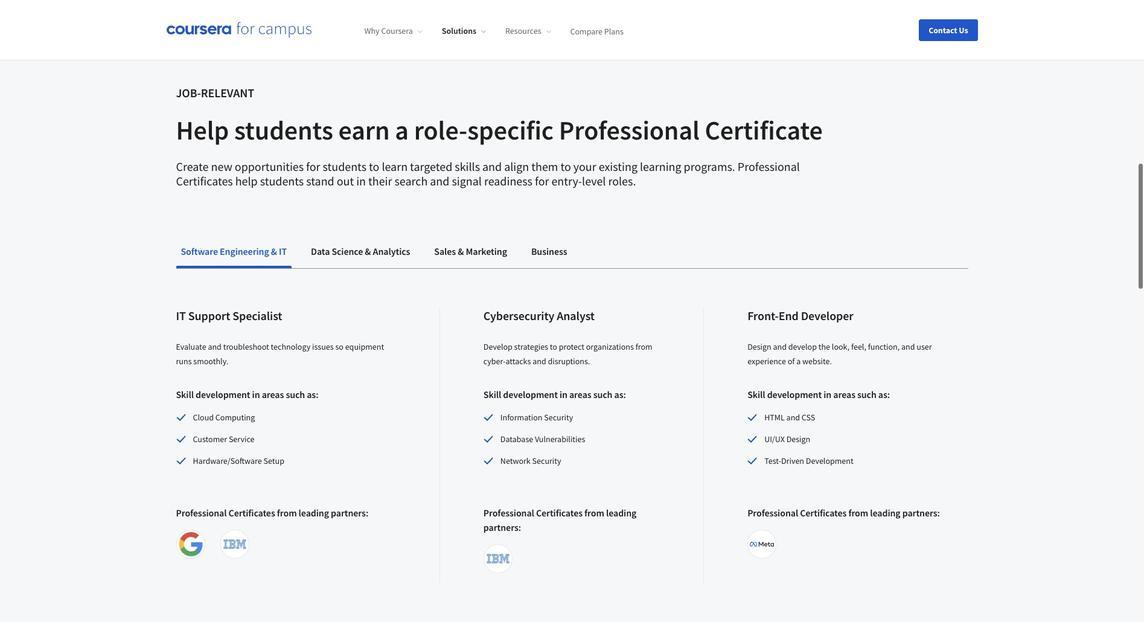 Task type: describe. For each thing, give the bounding box(es) containing it.
customer service
[[193, 434, 255, 445]]

roles.
[[609, 173, 636, 189]]

from inside develop strategies to protect organizations from cyber-attacks and disruptions.
[[636, 341, 653, 352]]

cloud computing
[[193, 412, 255, 423]]

look,
[[832, 341, 850, 352]]

and up the experience
[[773, 341, 787, 352]]

data
[[311, 245, 330, 257]]

learning
[[640, 159, 682, 174]]

signal
[[452, 173, 482, 189]]

skill development in areas such as: for end
[[748, 388, 890, 401]]

in for cybersecurity analyst
[[560, 388, 568, 401]]

cybersecurity
[[484, 308, 555, 323]]

targeted
[[410, 159, 453, 174]]

setup
[[264, 456, 284, 466]]

sales & marketing
[[435, 245, 507, 257]]

sales & marketing button
[[430, 237, 512, 266]]

professional for cybersecurity analyst
[[484, 507, 534, 519]]

vulnerabilities
[[535, 434, 586, 445]]

business button
[[527, 237, 572, 266]]

students up opportunities
[[234, 114, 333, 147]]

sales
[[435, 245, 456, 257]]

it inside tab panel
[[176, 308, 186, 323]]

data science & analytics button
[[306, 237, 415, 266]]

customer
[[193, 434, 227, 445]]

leading inside professional certificates from leading partners:
[[606, 507, 637, 519]]

solutions link
[[442, 26, 486, 36]]

students left their
[[323, 159, 367, 174]]

security for information security
[[544, 412, 573, 423]]

service
[[229, 434, 255, 445]]

cloud
[[193, 412, 214, 423]]

help students earn a role-specific professional certificate
[[176, 114, 823, 147]]

cyber-
[[484, 356, 506, 367]]

database
[[501, 434, 533, 445]]

disruptions.
[[548, 356, 590, 367]]

& for science
[[365, 245, 371, 257]]

organizations
[[586, 341, 634, 352]]

certificate
[[705, 114, 823, 147]]

plans
[[605, 26, 624, 36]]

specialist
[[233, 308, 282, 323]]

and left align
[[483, 159, 502, 174]]

and left signal
[[430, 173, 450, 189]]

us
[[959, 24, 969, 35]]

developer
[[801, 308, 854, 323]]

software engineering & it button
[[176, 237, 292, 266]]

test-
[[765, 456, 782, 466]]

align
[[504, 159, 529, 174]]

leading for developer
[[871, 507, 901, 519]]

out
[[337, 173, 354, 189]]

such for it support specialist
[[286, 388, 305, 401]]

0 horizontal spatial ibm leader logo image
[[223, 532, 247, 556]]

new
[[211, 159, 232, 174]]

development for support
[[196, 388, 250, 401]]

professional inside create new opportunities for students to learn targeted skills and align them to your existing learning programs. professional certificates help students stand out in their search and signal readiness for entry-level roles.
[[738, 159, 800, 174]]

technology
[[271, 341, 311, 352]]

develop
[[789, 341, 817, 352]]

contact us button
[[919, 19, 978, 41]]

business
[[532, 245, 568, 257]]

areas for cybersecurity analyst
[[570, 388, 592, 401]]

contact us
[[929, 24, 969, 35]]

information security
[[501, 412, 573, 423]]

it support specialist
[[176, 308, 282, 323]]

support
[[188, 308, 230, 323]]

hardware/software setup
[[193, 456, 284, 466]]

as: for front-end developer
[[879, 388, 890, 401]]

software engineering & it
[[181, 245, 287, 257]]

smoothly.
[[193, 356, 228, 367]]

existing
[[599, 159, 638, 174]]

skill for it
[[176, 388, 194, 401]]

partners: for developer
[[903, 507, 940, 519]]

development for analyst
[[503, 388, 558, 401]]

troubleshoot
[[223, 341, 269, 352]]

1 horizontal spatial ibm leader logo image
[[486, 547, 510, 571]]

marketing
[[466, 245, 507, 257]]

software
[[181, 245, 218, 257]]

as: for it support specialist
[[307, 388, 319, 401]]

them
[[532, 159, 558, 174]]

create new opportunities for students to learn targeted skills and align them to your existing learning programs. professional certificates help students stand out in their search and signal readiness for entry-level roles.
[[176, 159, 800, 189]]

1 horizontal spatial design
[[787, 434, 811, 445]]

why coursera
[[365, 26, 413, 36]]

specific
[[468, 114, 554, 147]]

in for front-end developer
[[824, 388, 832, 401]]

css
[[802, 412, 816, 423]]

0 vertical spatial a
[[395, 114, 409, 147]]

readiness
[[484, 173, 533, 189]]

skills
[[455, 159, 480, 174]]

computing
[[216, 412, 255, 423]]

analyst
[[557, 308, 595, 323]]

coursera for campus image
[[166, 22, 311, 38]]

learn
[[382, 159, 408, 174]]

coursera
[[381, 26, 413, 36]]

development for end
[[768, 388, 822, 401]]

relevant
[[201, 85, 254, 100]]

strategies
[[514, 341, 548, 352]]

to inside develop strategies to protect organizations from cyber-attacks and disruptions.
[[550, 341, 557, 352]]

compare plans link
[[571, 26, 624, 36]]

in inside create new opportunities for students to learn targeted skills and align them to your existing learning programs. professional certificates help students stand out in their search and signal readiness for entry-level roles.
[[356, 173, 366, 189]]

such for front-end developer
[[858, 388, 877, 401]]

skill development in areas such as: for analyst
[[484, 388, 626, 401]]



Task type: locate. For each thing, give the bounding box(es) containing it.
0 horizontal spatial as:
[[307, 388, 319, 401]]

professional up existing
[[559, 114, 700, 147]]

why
[[365, 26, 380, 36]]

leading
[[299, 507, 329, 519], [606, 507, 637, 519], [871, 507, 901, 519]]

a right of at the bottom of page
[[797, 356, 801, 367]]

1 skill development in areas such as: from the left
[[176, 388, 319, 401]]

such down evaluate and troubleshoot technology issues so equipment runs smoothly.
[[286, 388, 305, 401]]

it left support
[[176, 308, 186, 323]]

search
[[395, 173, 428, 189]]

1 horizontal spatial partners:
[[484, 521, 521, 533]]

development
[[806, 456, 854, 466]]

html
[[765, 412, 785, 423]]

areas down evaluate and troubleshoot technology issues so equipment runs smoothly.
[[262, 388, 284, 401]]

from for front-end developer
[[849, 507, 869, 519]]

user
[[917, 341, 932, 352]]

and left "user"
[[902, 341, 915, 352]]

0 vertical spatial design
[[748, 341, 772, 352]]

&
[[271, 245, 277, 257], [365, 245, 371, 257], [458, 245, 464, 257]]

1 horizontal spatial &
[[365, 245, 371, 257]]

professional up meta logo
[[748, 507, 799, 519]]

protect
[[559, 341, 585, 352]]

1 as: from the left
[[307, 388, 319, 401]]

professional
[[559, 114, 700, 147], [738, 159, 800, 174], [176, 507, 227, 519], [484, 507, 534, 519], [748, 507, 799, 519]]

in for it support specialist
[[252, 388, 260, 401]]

it inside button
[[279, 245, 287, 257]]

2 & from the left
[[365, 245, 371, 257]]

skill development in areas such as: up computing
[[176, 388, 319, 401]]

attacks
[[506, 356, 531, 367]]

2 horizontal spatial areas
[[834, 388, 856, 401]]

professional down network on the bottom left of the page
[[484, 507, 534, 519]]

1 skill from the left
[[176, 388, 194, 401]]

design up driven
[[787, 434, 811, 445]]

security up vulnerabilities
[[544, 412, 573, 423]]

a up learn
[[395, 114, 409, 147]]

driven
[[782, 456, 805, 466]]

and up the smoothly.
[[208, 341, 222, 352]]

1 areas from the left
[[262, 388, 284, 401]]

professional certificates from leading partners: for front-end developer
[[748, 507, 940, 519]]

1 development from the left
[[196, 388, 250, 401]]

software engineering & it tab panel
[[176, 269, 969, 583]]

analytics
[[373, 245, 410, 257]]

ui/ux design
[[765, 434, 811, 445]]

2 such from the left
[[594, 388, 613, 401]]

and inside develop strategies to protect organizations from cyber-attacks and disruptions.
[[533, 356, 546, 367]]

0 horizontal spatial &
[[271, 245, 277, 257]]

1 horizontal spatial skill
[[484, 388, 502, 401]]

1 horizontal spatial leading
[[606, 507, 637, 519]]

from for cybersecurity analyst
[[585, 507, 605, 519]]

certificates inside create new opportunities for students to learn targeted skills and align them to your existing learning programs. professional certificates help students stand out in their search and signal readiness for entry-level roles.
[[176, 173, 233, 189]]

in down 'website.'
[[824, 388, 832, 401]]

0 horizontal spatial for
[[306, 159, 320, 174]]

professional certificates from leading partners: for cybersecurity analyst
[[484, 507, 637, 533]]

0 horizontal spatial it
[[176, 308, 186, 323]]

1 vertical spatial design
[[787, 434, 811, 445]]

skill for cybersecurity
[[484, 388, 502, 401]]

skill for front-
[[748, 388, 766, 401]]

science
[[332, 245, 363, 257]]

certificates left help on the top left
[[176, 173, 233, 189]]

0 horizontal spatial areas
[[262, 388, 284, 401]]

security
[[544, 412, 573, 423], [533, 456, 562, 466]]

2 horizontal spatial partners:
[[903, 507, 940, 519]]

in right out
[[356, 173, 366, 189]]

design
[[748, 341, 772, 352], [787, 434, 811, 445]]

of
[[788, 356, 795, 367]]

1 such from the left
[[286, 388, 305, 401]]

end
[[779, 308, 799, 323]]

and down strategies
[[533, 356, 546, 367]]

role-
[[414, 114, 468, 147]]

3 skill from the left
[[748, 388, 766, 401]]

programs.
[[684, 159, 736, 174]]

development up html and css
[[768, 388, 822, 401]]

in up computing
[[252, 388, 260, 401]]

certificates down development
[[800, 507, 847, 519]]

google leader logo image
[[178, 532, 203, 556]]

students right help on the top left
[[260, 173, 304, 189]]

and
[[483, 159, 502, 174], [430, 173, 450, 189], [208, 341, 222, 352], [773, 341, 787, 352], [902, 341, 915, 352], [533, 356, 546, 367], [787, 412, 800, 423]]

stand
[[306, 173, 334, 189]]

2 leading from the left
[[606, 507, 637, 519]]

content tabs tab list
[[176, 237, 969, 268]]

as: down issues
[[307, 388, 319, 401]]

1 horizontal spatial as:
[[615, 388, 626, 401]]

development up cloud computing on the bottom left
[[196, 388, 250, 401]]

1 leading from the left
[[299, 507, 329, 519]]

2 horizontal spatial development
[[768, 388, 822, 401]]

security down database vulnerabilities
[[533, 456, 562, 466]]

students
[[234, 114, 333, 147], [323, 159, 367, 174], [260, 173, 304, 189]]

3 professional certificates from leading partners: from the left
[[748, 507, 940, 519]]

professional inside professional certificates from leading partners:
[[484, 507, 534, 519]]

certificates down the network security
[[536, 507, 583, 519]]

2 development from the left
[[503, 388, 558, 401]]

design up the experience
[[748, 341, 772, 352]]

level
[[582, 173, 606, 189]]

0 horizontal spatial to
[[369, 159, 380, 174]]

network
[[501, 456, 531, 466]]

2 horizontal spatial such
[[858, 388, 877, 401]]

to left protect
[[550, 341, 557, 352]]

2 horizontal spatial professional certificates from leading partners:
[[748, 507, 940, 519]]

3 & from the left
[[458, 245, 464, 257]]

2 as: from the left
[[615, 388, 626, 401]]

meta logo image
[[750, 532, 774, 556]]

contact
[[929, 24, 958, 35]]

design inside design and develop the look, feel, function, and user experience of a website.
[[748, 341, 772, 352]]

certificates down hardware/software setup
[[229, 507, 275, 519]]

3 development from the left
[[768, 388, 822, 401]]

resources
[[506, 26, 542, 36]]

1 horizontal spatial development
[[503, 388, 558, 401]]

3 skill development in areas such as: from the left
[[748, 388, 890, 401]]

professional up google leader logo
[[176, 507, 227, 519]]

development up information security
[[503, 388, 558, 401]]

such
[[286, 388, 305, 401], [594, 388, 613, 401], [858, 388, 877, 401]]

0 horizontal spatial leading
[[299, 507, 329, 519]]

professional certificates from leading partners: for it support specialist
[[176, 507, 369, 519]]

areas down design and develop the look, feel, function, and user experience of a website.
[[834, 388, 856, 401]]

compare
[[571, 26, 603, 36]]

issues
[[312, 341, 334, 352]]

ui/ux
[[765, 434, 785, 445]]

0 horizontal spatial design
[[748, 341, 772, 352]]

& right 'sales'
[[458, 245, 464, 257]]

develop strategies to protect organizations from cyber-attacks and disruptions.
[[484, 341, 653, 367]]

1 horizontal spatial skill development in areas such as:
[[484, 388, 626, 401]]

such down organizations at the right bottom of page
[[594, 388, 613, 401]]

develop
[[484, 341, 513, 352]]

a inside design and develop the look, feel, function, and user experience of a website.
[[797, 356, 801, 367]]

2 horizontal spatial leading
[[871, 507, 901, 519]]

3 such from the left
[[858, 388, 877, 401]]

evaluate and troubleshoot technology issues so equipment runs smoothly.
[[176, 341, 384, 367]]

2 horizontal spatial &
[[458, 245, 464, 257]]

& for engineering
[[271, 245, 277, 257]]

1 professional certificates from leading partners: from the left
[[176, 507, 369, 519]]

partners: for specialist
[[331, 507, 369, 519]]

skill development in areas such as: for support
[[176, 388, 319, 401]]

1 vertical spatial a
[[797, 356, 801, 367]]

& inside button
[[271, 245, 277, 257]]

leading for specialist
[[299, 507, 329, 519]]

skill down cyber-
[[484, 388, 502, 401]]

areas for it support specialist
[[262, 388, 284, 401]]

partners: inside professional certificates from leading partners:
[[484, 521, 521, 533]]

professional down certificate
[[738, 159, 800, 174]]

it left data
[[279, 245, 287, 257]]

0 horizontal spatial a
[[395, 114, 409, 147]]

0 horizontal spatial skill development in areas such as:
[[176, 388, 319, 401]]

2 areas from the left
[[570, 388, 592, 401]]

professional for it support specialist
[[176, 507, 227, 519]]

skill up the html
[[748, 388, 766, 401]]

for
[[306, 159, 320, 174], [535, 173, 549, 189]]

certificates for cybersecurity
[[536, 507, 583, 519]]

& right science
[[365, 245, 371, 257]]

entry-
[[552, 173, 582, 189]]

for left out
[[306, 159, 320, 174]]

in
[[356, 173, 366, 189], [252, 388, 260, 401], [560, 388, 568, 401], [824, 388, 832, 401]]

1 vertical spatial it
[[176, 308, 186, 323]]

database vulnerabilities
[[501, 434, 586, 445]]

job-
[[176, 85, 201, 100]]

0 horizontal spatial professional certificates from leading partners:
[[176, 507, 369, 519]]

& right engineering
[[271, 245, 277, 257]]

areas down disruptions.
[[570, 388, 592, 401]]

feel,
[[852, 341, 867, 352]]

job-relevant
[[176, 85, 254, 100]]

equipment
[[345, 341, 384, 352]]

earn
[[339, 114, 390, 147]]

2 horizontal spatial skill development in areas such as:
[[748, 388, 890, 401]]

0 horizontal spatial development
[[196, 388, 250, 401]]

their
[[368, 173, 392, 189]]

certificates for front-
[[800, 507, 847, 519]]

help
[[176, 114, 229, 147]]

0 vertical spatial it
[[279, 245, 287, 257]]

0 horizontal spatial such
[[286, 388, 305, 401]]

such for cybersecurity analyst
[[594, 388, 613, 401]]

as: down organizations at the right bottom of page
[[615, 388, 626, 401]]

solutions
[[442, 26, 477, 36]]

skill development in areas such as: up the css
[[748, 388, 890, 401]]

1 horizontal spatial areas
[[570, 388, 592, 401]]

for left entry-
[[535, 173, 549, 189]]

network security
[[501, 456, 562, 466]]

function,
[[868, 341, 900, 352]]

3 areas from the left
[[834, 388, 856, 401]]

to left your
[[561, 159, 571, 174]]

2 skill development in areas such as: from the left
[[484, 388, 626, 401]]

1 horizontal spatial it
[[279, 245, 287, 257]]

design and develop the look, feel, function, and user experience of a website.
[[748, 341, 932, 367]]

security for network security
[[533, 456, 562, 466]]

resources link
[[506, 26, 551, 36]]

3 as: from the left
[[879, 388, 890, 401]]

such down feel,
[[858, 388, 877, 401]]

as: down function,
[[879, 388, 890, 401]]

create
[[176, 159, 209, 174]]

certificates for it
[[229, 507, 275, 519]]

experience
[[748, 356, 786, 367]]

and inside evaluate and troubleshoot technology issues so equipment runs smoothly.
[[208, 341, 222, 352]]

compare plans
[[571, 26, 624, 36]]

1 horizontal spatial for
[[535, 173, 549, 189]]

skill up cloud
[[176, 388, 194, 401]]

front-end developer
[[748, 308, 854, 323]]

1 horizontal spatial a
[[797, 356, 801, 367]]

2 horizontal spatial as:
[[879, 388, 890, 401]]

0 horizontal spatial skill
[[176, 388, 194, 401]]

evaluate
[[176, 341, 206, 352]]

development
[[196, 388, 250, 401], [503, 388, 558, 401], [768, 388, 822, 401]]

as: for cybersecurity analyst
[[615, 388, 626, 401]]

2 professional certificates from leading partners: from the left
[[484, 507, 637, 533]]

areas for front-end developer
[[834, 388, 856, 401]]

0 horizontal spatial partners:
[[331, 507, 369, 519]]

1 & from the left
[[271, 245, 277, 257]]

skill
[[176, 388, 194, 401], [484, 388, 502, 401], [748, 388, 766, 401]]

1 horizontal spatial such
[[594, 388, 613, 401]]

1 vertical spatial security
[[533, 456, 562, 466]]

the
[[819, 341, 831, 352]]

2 skill from the left
[[484, 388, 502, 401]]

help
[[235, 173, 258, 189]]

why coursera link
[[365, 26, 423, 36]]

and left the css
[[787, 412, 800, 423]]

skill development in areas such as: up information security
[[484, 388, 626, 401]]

so
[[335, 341, 344, 352]]

areas
[[262, 388, 284, 401], [570, 388, 592, 401], [834, 388, 856, 401]]

3 leading from the left
[[871, 507, 901, 519]]

your
[[574, 159, 597, 174]]

2 horizontal spatial skill
[[748, 388, 766, 401]]

data science & analytics
[[311, 245, 410, 257]]

in down disruptions.
[[560, 388, 568, 401]]

ibm leader logo image
[[223, 532, 247, 556], [486, 547, 510, 571]]

2 horizontal spatial to
[[561, 159, 571, 174]]

0 vertical spatial security
[[544, 412, 573, 423]]

to left learn
[[369, 159, 380, 174]]

1 horizontal spatial professional certificates from leading partners:
[[484, 507, 637, 533]]

runs
[[176, 356, 192, 367]]

professional for front-end developer
[[748, 507, 799, 519]]

from inside professional certificates from leading partners:
[[585, 507, 605, 519]]

to
[[369, 159, 380, 174], [561, 159, 571, 174], [550, 341, 557, 352]]

from for it support specialist
[[277, 507, 297, 519]]

a
[[395, 114, 409, 147], [797, 356, 801, 367]]

engineering
[[220, 245, 269, 257]]

1 horizontal spatial to
[[550, 341, 557, 352]]



Task type: vqa. For each thing, say whether or not it's contained in the screenshot.
feel,
yes



